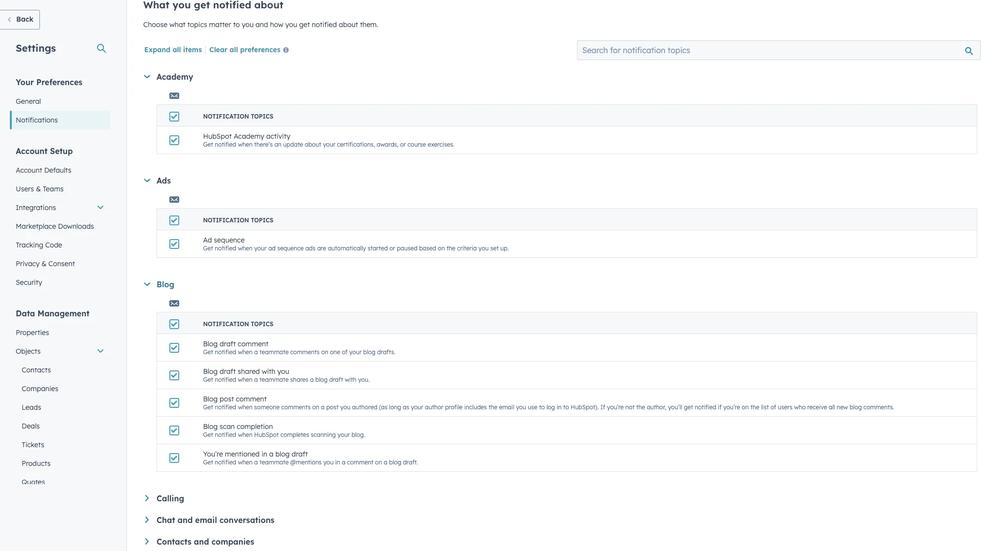 Task type: describe. For each thing, give the bounding box(es) containing it.
ads
[[157, 176, 171, 186]]

& for users
[[36, 185, 41, 194]]

notification topics for ads
[[203, 217, 273, 224]]

your
[[16, 77, 34, 87]]

companies
[[22, 385, 58, 394]]

notification topics for academy
[[203, 113, 273, 120]]

0 vertical spatial academy
[[157, 72, 193, 82]]

expand all items
[[144, 45, 202, 54]]

certifications,
[[337, 141, 375, 148]]

back link
[[0, 10, 40, 30]]

calling button
[[145, 494, 978, 504]]

blog for blog draft shared with you get notified when a teammate shares a blog draft with you.
[[203, 367, 218, 376]]

get inside blog post comment get notified when someone comments on a post you authored (as long as your author profile includes the email you use to log in to hubspot). if you're not the author, you'll get notified if you're on the list of users who receive all new blog comments.
[[203, 404, 213, 411]]

integrations
[[16, 203, 56, 212]]

course
[[408, 141, 426, 148]]

notified inside blog draft shared with you get notified when a teammate shares a blog draft with you.
[[215, 376, 236, 384]]

a inside blog draft comment get notified when a teammate comments on one of your blog drafts.
[[254, 349, 258, 356]]

marketplace downloads
[[16, 222, 94, 231]]

shares
[[290, 376, 309, 384]]

tracking code link
[[10, 236, 110, 255]]

drafts.
[[377, 349, 395, 356]]

you up clear all preferences
[[242, 20, 254, 29]]

0 horizontal spatial in
[[262, 450, 267, 459]]

a down "completion"
[[254, 459, 258, 466]]

blog for blog
[[157, 280, 174, 290]]

your inside blog draft comment get notified when a teammate comments on one of your blog drafts.
[[349, 349, 362, 356]]

you inside the you're mentioned in a blog draft get notified when a teammate @mentions you in a comment on a blog draft.
[[323, 459, 334, 466]]

comment for blog draft comment
[[238, 340, 269, 349]]

1 you're from the left
[[607, 404, 624, 411]]

ads
[[305, 245, 316, 252]]

general
[[16, 97, 41, 106]]

teammate inside the you're mentioned in a blog draft get notified when a teammate @mentions you in a comment on a blog draft.
[[260, 459, 289, 466]]

properties link
[[10, 324, 110, 342]]

@mentions
[[290, 459, 322, 466]]

quotes link
[[10, 473, 110, 492]]

when inside blog draft shared with you get notified when a teammate shares a blog draft with you.
[[238, 376, 253, 384]]

you're mentioned in a blog draft get notified when a teammate @mentions you in a comment on a blog draft.
[[203, 450, 418, 466]]

your preferences element
[[10, 77, 110, 130]]

on left list
[[742, 404, 749, 411]]

0 vertical spatial get
[[299, 20, 310, 29]]

blog left draft.
[[389, 459, 401, 466]]

quotes
[[22, 478, 45, 487]]

1 horizontal spatial in
[[335, 459, 340, 466]]

exercises.
[[428, 141, 455, 148]]

when inside blog post comment get notified when someone comments on a post you authored (as long as your author profile includes the email you use to log in to hubspot). if you're not the author, you'll get notified if you're on the list of users who receive all new blog comments.
[[238, 404, 253, 411]]

on inside blog draft comment get notified when a teammate comments on one of your blog drafts.
[[321, 349, 328, 356]]

automatically
[[328, 245, 366, 252]]

hubspot academy activity get notified when there's an update about your certifications, awards, or course exercises.
[[203, 132, 455, 148]]

get inside blog post comment get notified when someone comments on a post you authored (as long as your author profile includes the email you use to log in to hubspot). if you're not the author, you'll get notified if you're on the list of users who receive all new blog comments.
[[684, 404, 693, 411]]

tracking
[[16, 241, 43, 250]]

0 vertical spatial about
[[339, 20, 358, 29]]

authored
[[352, 404, 378, 411]]

account defaults
[[16, 166, 71, 175]]

you're
[[203, 450, 223, 459]]

notification for ads
[[203, 217, 249, 224]]

comments.
[[864, 404, 895, 411]]

you inside blog draft shared with you get notified when a teammate shares a blog draft with you.
[[277, 367, 289, 376]]

0 vertical spatial and
[[256, 20, 268, 29]]

1 horizontal spatial sequence
[[277, 245, 304, 252]]

calling
[[157, 494, 184, 504]]

comment for blog post comment
[[236, 395, 267, 404]]

hubspot).
[[571, 404, 599, 411]]

a down blog scan completion get notified when hubspot completes scanning your blog.
[[269, 450, 274, 459]]

notification for blog
[[203, 321, 249, 328]]

topics right what on the left top of page
[[187, 20, 207, 29]]

scan
[[220, 423, 235, 431]]

settings
[[16, 42, 56, 54]]

caret image for chat and email conversations
[[145, 517, 149, 524]]

hubspot inside the hubspot academy activity get notified when there's an update about your certifications, awards, or course exercises.
[[203, 132, 232, 141]]

started
[[368, 245, 388, 252]]

one
[[330, 349, 340, 356]]

users
[[778, 404, 793, 411]]

2 horizontal spatial to
[[564, 404, 569, 411]]

back
[[16, 15, 33, 24]]

comment inside the you're mentioned in a blog draft get notified when a teammate @mentions you in a comment on a blog draft.
[[347, 459, 374, 466]]

0 horizontal spatial sequence
[[214, 236, 245, 245]]

conversations
[[219, 516, 275, 526]]

choose
[[143, 20, 168, 29]]

blog draft comment get notified when a teammate comments on one of your blog drafts.
[[203, 340, 395, 356]]

teammate inside blog draft comment get notified when a teammate comments on one of your blog drafts.
[[260, 349, 289, 356]]

the right not
[[636, 404, 645, 411]]

draft inside blog draft comment get notified when a teammate comments on one of your blog drafts.
[[220, 340, 236, 349]]

log
[[547, 404, 555, 411]]

when inside blog scan completion get notified when hubspot completes scanning your blog.
[[238, 431, 253, 439]]

notification topics for blog
[[203, 321, 273, 328]]

about inside the hubspot academy activity get notified when there's an update about your certifications, awards, or course exercises.
[[305, 141, 321, 148]]

get inside blog scan completion get notified when hubspot completes scanning your blog.
[[203, 431, 213, 439]]

new
[[837, 404, 848, 411]]

you'll
[[668, 404, 683, 411]]

defaults
[[44, 166, 71, 175]]

you left authored
[[340, 404, 351, 411]]

users
[[16, 185, 34, 194]]

blog for blog post comment get notified when someone comments on a post you authored (as long as your author profile includes the email you use to log in to hubspot). if you're not the author, you'll get notified if you're on the list of users who receive all new blog comments.
[[203, 395, 218, 404]]

users & teams
[[16, 185, 64, 194]]

contacts and companies
[[157, 537, 254, 547]]

when inside blog draft comment get notified when a teammate comments on one of your blog drafts.
[[238, 349, 253, 356]]

tickets link
[[10, 436, 110, 455]]

notification for academy
[[203, 113, 249, 120]]

your inside the hubspot academy activity get notified when there's an update about your certifications, awards, or course exercises.
[[323, 141, 335, 148]]

leads link
[[10, 398, 110, 417]]

privacy & consent
[[16, 260, 75, 268]]

based
[[419, 245, 436, 252]]

tracking code
[[16, 241, 62, 250]]

get inside blog draft shared with you get notified when a teammate shares a blog draft with you.
[[203, 376, 213, 384]]

choose what topics matter to you and how you get notified about them.
[[143, 20, 378, 29]]

0 horizontal spatial email
[[195, 516, 217, 526]]

& for privacy
[[42, 260, 46, 268]]

code
[[45, 241, 62, 250]]

when inside ad sequence get notified when your ad sequence ads are automatically started or paused based on the criteria you set up.
[[238, 245, 253, 252]]

privacy & consent link
[[10, 255, 110, 273]]

someone
[[254, 404, 280, 411]]

expand all items button
[[144, 45, 202, 54]]

blog scan completion get notified when hubspot completes scanning your blog.
[[203, 423, 365, 439]]

them.
[[360, 20, 378, 29]]

topics for blog
[[251, 321, 273, 328]]

on inside ad sequence get notified when your ad sequence ads are automatically started or paused based on the criteria you set up.
[[438, 245, 445, 252]]

how
[[270, 20, 283, 29]]

your preferences
[[16, 77, 82, 87]]

notifications link
[[10, 111, 110, 130]]

a up someone
[[254, 376, 258, 384]]

contacts for contacts
[[22, 366, 51, 375]]

notified inside blog draft comment get notified when a teammate comments on one of your blog drafts.
[[215, 349, 236, 356]]

blog for blog scan completion get notified when hubspot completes scanning your blog.
[[203, 423, 218, 431]]

email inside blog post comment get notified when someone comments on a post you authored (as long as your author profile includes the email you use to log in to hubspot). if you're not the author, you'll get notified if you're on the list of users who receive all new blog comments.
[[499, 404, 515, 411]]

academy inside the hubspot academy activity get notified when there's an update about your certifications, awards, or course exercises.
[[234, 132, 264, 141]]

ad sequence get notified when your ad sequence ads are automatically started or paused based on the criteria you set up.
[[203, 236, 509, 252]]

expand
[[144, 45, 171, 54]]

0 horizontal spatial to
[[233, 20, 240, 29]]

activity
[[266, 132, 290, 141]]

not
[[626, 404, 635, 411]]

includes
[[464, 404, 487, 411]]

completes
[[281, 431, 309, 439]]

data management
[[16, 309, 90, 319]]

account setup
[[16, 146, 73, 156]]

you inside ad sequence get notified when your ad sequence ads are automatically started or paused based on the criteria you set up.
[[479, 245, 489, 252]]

you.
[[358, 376, 370, 384]]

get inside the you're mentioned in a blog draft get notified when a teammate @mentions you in a comment on a blog draft.
[[203, 459, 213, 466]]

shared
[[238, 367, 260, 376]]



Task type: locate. For each thing, give the bounding box(es) containing it.
companies
[[212, 537, 254, 547]]

and right the chat
[[178, 516, 193, 526]]

a
[[254, 349, 258, 356], [254, 376, 258, 384], [310, 376, 314, 384], [321, 404, 325, 411], [269, 450, 274, 459], [254, 459, 258, 466], [342, 459, 346, 466], [384, 459, 388, 466]]

6 get from the top
[[203, 431, 213, 439]]

data management element
[[10, 308, 110, 552]]

1 vertical spatial caret image
[[145, 496, 149, 502]]

or inside the hubspot academy activity get notified when there's an update about your certifications, awards, or course exercises.
[[400, 141, 406, 148]]

1 horizontal spatial academy
[[234, 132, 264, 141]]

2 vertical spatial comment
[[347, 459, 374, 466]]

your left ad on the top of the page
[[254, 245, 267, 252]]

marketplace downloads link
[[10, 217, 110, 236]]

1 vertical spatial contacts
[[157, 537, 192, 547]]

1 vertical spatial comments
[[281, 404, 311, 411]]

1 vertical spatial caret image
[[144, 179, 150, 182]]

all left new
[[829, 404, 835, 411]]

1 horizontal spatial about
[[339, 20, 358, 29]]

data
[[16, 309, 35, 319]]

on left one
[[321, 349, 328, 356]]

on right based
[[438, 245, 445, 252]]

blog inside blog draft shared with you get notified when a teammate shares a blog draft with you.
[[315, 376, 328, 384]]

sequence right the ad
[[214, 236, 245, 245]]

author
[[425, 404, 444, 411]]

of inside blog draft comment get notified when a teammate comments on one of your blog drafts.
[[342, 349, 348, 356]]

security link
[[10, 273, 110, 292]]

notified
[[312, 20, 337, 29], [215, 141, 236, 148], [215, 245, 236, 252], [215, 349, 236, 356], [215, 376, 236, 384], [215, 404, 236, 411], [695, 404, 717, 411], [215, 431, 236, 439], [215, 459, 236, 466]]

caret image for contacts and companies
[[145, 539, 149, 545]]

0 horizontal spatial or
[[390, 245, 395, 252]]

& right users
[[36, 185, 41, 194]]

with right shared
[[262, 367, 276, 376]]

a left draft.
[[384, 459, 388, 466]]

on up scanning
[[312, 404, 319, 411]]

a inside blog post comment get notified when someone comments on a post you authored (as long as your author profile includes the email you use to log in to hubspot). if you're not the author, you'll get notified if you're on the list of users who receive all new blog comments.
[[321, 404, 325, 411]]

blog
[[363, 349, 376, 356], [315, 376, 328, 384], [850, 404, 862, 411], [276, 450, 290, 459], [389, 459, 401, 466]]

1 vertical spatial about
[[305, 141, 321, 148]]

2 vertical spatial caret image
[[145, 539, 149, 545]]

or
[[400, 141, 406, 148], [390, 245, 395, 252]]

with left you.
[[345, 376, 357, 384]]

post up scanning
[[326, 404, 339, 411]]

2 notification topics from the top
[[203, 217, 273, 224]]

1 vertical spatial comment
[[236, 395, 267, 404]]

get inside ad sequence get notified when your ad sequence ads are automatically started or paused based on the criteria you set up.
[[203, 245, 213, 252]]

1 notification topics from the top
[[203, 113, 273, 120]]

get inside the hubspot academy activity get notified when there's an update about your certifications, awards, or course exercises.
[[203, 141, 213, 148]]

7 when from the top
[[238, 459, 253, 466]]

caret image inside contacts and companies dropdown button
[[145, 539, 149, 545]]

1 vertical spatial hubspot
[[254, 431, 279, 439]]

preferences
[[240, 45, 281, 54]]

clear all preferences button
[[209, 45, 293, 57]]

the right the includes
[[489, 404, 498, 411]]

products link
[[10, 455, 110, 473]]

profile
[[445, 404, 463, 411]]

contacts link
[[10, 361, 110, 380]]

blog button
[[144, 280, 978, 290]]

caret image inside "ads" dropdown button
[[144, 179, 150, 182]]

blog post comment get notified when someone comments on a post you authored (as long as your author profile includes the email you use to log in to hubspot). if you're not the author, you'll get notified if you're on the list of users who receive all new blog comments.
[[203, 395, 895, 411]]

caret image inside academy dropdown button
[[144, 75, 150, 78]]

and down chat and email conversations
[[194, 537, 209, 547]]

0 horizontal spatial about
[[305, 141, 321, 148]]

topics up ad on the top of the page
[[251, 217, 273, 224]]

1 account from the top
[[16, 146, 48, 156]]

2 you're from the left
[[724, 404, 740, 411]]

in right mentioned
[[262, 450, 267, 459]]

get right how
[[299, 20, 310, 29]]

& right privacy
[[42, 260, 46, 268]]

0 vertical spatial or
[[400, 141, 406, 148]]

& inside privacy & consent link
[[42, 260, 46, 268]]

2 horizontal spatial and
[[256, 20, 268, 29]]

7 get from the top
[[203, 459, 213, 466]]

1 horizontal spatial contacts
[[157, 537, 192, 547]]

hubspot inside blog scan completion get notified when hubspot completes scanning your blog.
[[254, 431, 279, 439]]

1 vertical spatial or
[[390, 245, 395, 252]]

0 horizontal spatial and
[[178, 516, 193, 526]]

1 horizontal spatial you're
[[724, 404, 740, 411]]

2 account from the top
[[16, 166, 42, 175]]

4 when from the top
[[238, 376, 253, 384]]

topics up activity
[[251, 113, 273, 120]]

2 vertical spatial caret image
[[145, 517, 149, 524]]

the inside ad sequence get notified when your ad sequence ads are automatically started or paused based on the criteria you set up.
[[447, 245, 456, 252]]

up.
[[501, 245, 509, 252]]

paused
[[397, 245, 418, 252]]

comment up shared
[[238, 340, 269, 349]]

on left draft.
[[375, 459, 382, 466]]

0 vertical spatial hubspot
[[203, 132, 232, 141]]

academy left activity
[[234, 132, 264, 141]]

use
[[528, 404, 538, 411]]

and left how
[[256, 20, 268, 29]]

Search for notification topics search field
[[577, 40, 981, 60]]

0 vertical spatial teammate
[[260, 349, 289, 356]]

a right the @mentions
[[342, 459, 346, 466]]

in down scanning
[[335, 459, 340, 466]]

caret image inside blog dropdown button
[[144, 283, 150, 286]]

if
[[718, 404, 722, 411]]

email up the contacts and companies
[[195, 516, 217, 526]]

to right matter
[[233, 20, 240, 29]]

0 horizontal spatial get
[[299, 20, 310, 29]]

and for contacts and companies
[[194, 537, 209, 547]]

0 horizontal spatial &
[[36, 185, 41, 194]]

2 get from the top
[[203, 245, 213, 252]]

2 notification from the top
[[203, 217, 249, 224]]

account up users
[[16, 166, 42, 175]]

blog inside blog post comment get notified when someone comments on a post you authored (as long as your author profile includes the email you use to log in to hubspot). if you're not the author, you'll get notified if you're on the list of users who receive all new blog comments.
[[203, 395, 218, 404]]

an
[[275, 141, 282, 148]]

hubspot down someone
[[254, 431, 279, 439]]

all inside clear all preferences button
[[230, 45, 238, 54]]

5 get from the top
[[203, 404, 213, 411]]

criteria
[[457, 245, 477, 252]]

your inside ad sequence get notified when your ad sequence ads are automatically started or paused based on the criteria you set up.
[[254, 245, 267, 252]]

email left use
[[499, 404, 515, 411]]

all for clear
[[230, 45, 238, 54]]

0 vertical spatial comments
[[290, 349, 320, 356]]

account for account defaults
[[16, 166, 42, 175]]

caret image for academy
[[144, 75, 150, 78]]

contacts up companies
[[22, 366, 51, 375]]

caret image
[[144, 283, 150, 286], [145, 496, 149, 502], [145, 517, 149, 524]]

clear
[[209, 45, 228, 54]]

3 notification topics from the top
[[203, 321, 273, 328]]

on
[[438, 245, 445, 252], [321, 349, 328, 356], [312, 404, 319, 411], [742, 404, 749, 411], [375, 459, 382, 466]]

comment inside blog post comment get notified when someone comments on a post you authored (as long as your author profile includes the email you use to log in to hubspot). if you're not the author, you'll get notified if you're on the list of users who receive all new blog comments.
[[236, 395, 267, 404]]

0 horizontal spatial post
[[220, 395, 234, 404]]

blog inside blog post comment get notified when someone comments on a post you authored (as long as your author profile includes the email you use to log in to hubspot). if you're not the author, you'll get notified if you're on the list of users who receive all new blog comments.
[[850, 404, 862, 411]]

1 vertical spatial notification
[[203, 217, 249, 224]]

blog inside blog draft comment get notified when a teammate comments on one of your blog drafts.
[[203, 340, 218, 349]]

deals
[[22, 422, 40, 431]]

products
[[22, 460, 51, 468]]

account setup element
[[10, 146, 110, 292]]

contacts and companies button
[[145, 537, 978, 547]]

author,
[[647, 404, 667, 411]]

2 vertical spatial teammate
[[260, 459, 289, 466]]

notification topics up shared
[[203, 321, 273, 328]]

1 vertical spatial teammate
[[260, 376, 289, 384]]

0 vertical spatial of
[[342, 349, 348, 356]]

contacts down the chat
[[157, 537, 192, 547]]

caret image inside calling dropdown button
[[145, 496, 149, 502]]

3 get from the top
[[203, 349, 213, 356]]

deals link
[[10, 417, 110, 436]]

0 horizontal spatial contacts
[[22, 366, 51, 375]]

management
[[38, 309, 90, 319]]

your inside blog post comment get notified when someone comments on a post you authored (as long as your author profile includes the email you use to log in to hubspot). if you're not the author, you'll get notified if you're on the list of users who receive all new blog comments.
[[411, 404, 423, 411]]

5 when from the top
[[238, 404, 253, 411]]

mentioned
[[225, 450, 260, 459]]

the left list
[[751, 404, 760, 411]]

all left items
[[173, 45, 181, 54]]

comments inside blog draft comment get notified when a teammate comments on one of your blog drafts.
[[290, 349, 320, 356]]

contacts for contacts and companies
[[157, 537, 192, 547]]

long
[[389, 404, 401, 411]]

(as
[[379, 404, 388, 411]]

clear all preferences
[[209, 45, 281, 54]]

comments
[[290, 349, 320, 356], [281, 404, 311, 411]]

account
[[16, 146, 48, 156], [16, 166, 42, 175]]

0 vertical spatial caret image
[[144, 75, 150, 78]]

chat and email conversations button
[[145, 516, 978, 526]]

contacts inside 'data management' element
[[22, 366, 51, 375]]

sequence right ad on the top of the page
[[277, 245, 304, 252]]

a up shared
[[254, 349, 258, 356]]

1 vertical spatial academy
[[234, 132, 264, 141]]

academy down "expand all items" "button"
[[157, 72, 193, 82]]

ad
[[203, 236, 212, 245]]

awards,
[[377, 141, 399, 148]]

1 horizontal spatial hubspot
[[254, 431, 279, 439]]

you
[[242, 20, 254, 29], [285, 20, 297, 29], [479, 245, 489, 252], [277, 367, 289, 376], [340, 404, 351, 411], [516, 404, 526, 411], [323, 459, 334, 466]]

caret image for ads
[[144, 179, 150, 182]]

you right the @mentions
[[323, 459, 334, 466]]

0 vertical spatial notification
[[203, 113, 249, 120]]

in right log
[[557, 404, 562, 411]]

1 vertical spatial email
[[195, 516, 217, 526]]

1 horizontal spatial of
[[771, 404, 777, 411]]

1 horizontal spatial post
[[326, 404, 339, 411]]

2 vertical spatial notification
[[203, 321, 249, 328]]

comment inside blog draft comment get notified when a teammate comments on one of your blog drafts.
[[238, 340, 269, 349]]

3 when from the top
[[238, 349, 253, 356]]

0 horizontal spatial with
[[262, 367, 276, 376]]

2 when from the top
[[238, 245, 253, 252]]

1 horizontal spatial all
[[230, 45, 238, 54]]

scanning
[[311, 431, 336, 439]]

topics up blog draft comment get notified when a teammate comments on one of your blog drafts.
[[251, 321, 273, 328]]

0 horizontal spatial all
[[173, 45, 181, 54]]

notified inside ad sequence get notified when your ad sequence ads are automatically started or paused based on the criteria you set up.
[[215, 245, 236, 252]]

of right list
[[771, 404, 777, 411]]

2 vertical spatial notification topics
[[203, 321, 273, 328]]

you left use
[[516, 404, 526, 411]]

teammate up blog draft shared with you get notified when a teammate shares a blog draft with you.
[[260, 349, 289, 356]]

downloads
[[58, 222, 94, 231]]

objects button
[[10, 342, 110, 361]]

0 vertical spatial contacts
[[22, 366, 51, 375]]

get inside blog draft comment get notified when a teammate comments on one of your blog drafts.
[[203, 349, 213, 356]]

caret image for calling
[[145, 496, 149, 502]]

ad
[[268, 245, 276, 252]]

blog right shares
[[315, 376, 328, 384]]

blog.
[[352, 431, 365, 439]]

matter
[[209, 20, 231, 29]]

to right log
[[564, 404, 569, 411]]

of
[[342, 349, 348, 356], [771, 404, 777, 411]]

comments inside blog post comment get notified when someone comments on a post you authored (as long as your author profile includes the email you use to log in to hubspot). if you're not the author, you'll get notified if you're on the list of users who receive all new blog comments.
[[281, 404, 311, 411]]

topics for ads
[[251, 217, 273, 224]]

comments up shares
[[290, 349, 320, 356]]

notified inside blog scan completion get notified when hubspot completes scanning your blog.
[[215, 431, 236, 439]]

1 horizontal spatial get
[[684, 404, 693, 411]]

1 when from the top
[[238, 141, 253, 148]]

1 vertical spatial account
[[16, 166, 42, 175]]

companies link
[[10, 380, 110, 398]]

contacts
[[22, 366, 51, 375], [157, 537, 192, 547]]

blog for blog draft comment get notified when a teammate comments on one of your blog drafts.
[[203, 340, 218, 349]]

academy
[[157, 72, 193, 82], [234, 132, 264, 141]]

your inside blog scan completion get notified when hubspot completes scanning your blog.
[[338, 431, 350, 439]]

0 horizontal spatial you're
[[607, 404, 624, 411]]

teammate left shares
[[260, 376, 289, 384]]

caret image inside chat and email conversations dropdown button
[[145, 517, 149, 524]]

and for chat and email conversations
[[178, 516, 193, 526]]

notified inside the you're mentioned in a blog draft get notified when a teammate @mentions you in a comment on a blog draft.
[[215, 459, 236, 466]]

the
[[447, 245, 456, 252], [489, 404, 498, 411], [636, 404, 645, 411], [751, 404, 760, 411]]

your right as
[[411, 404, 423, 411]]

a up scanning
[[321, 404, 325, 411]]

2 horizontal spatial in
[[557, 404, 562, 411]]

all inside blog post comment get notified when someone comments on a post you authored (as long as your author profile includes the email you use to log in to hubspot). if you're not the author, you'll get notified if you're on the list of users who receive all new blog comments.
[[829, 404, 835, 411]]

0 vertical spatial caret image
[[144, 283, 150, 286]]

1 notification from the top
[[203, 113, 249, 120]]

1 vertical spatial &
[[42, 260, 46, 268]]

on inside the you're mentioned in a blog draft get notified when a teammate @mentions you in a comment on a blog draft.
[[375, 459, 382, 466]]

and
[[256, 20, 268, 29], [178, 516, 193, 526], [194, 537, 209, 547]]

of inside blog post comment get notified when someone comments on a post you authored (as long as your author profile includes the email you use to log in to hubspot). if you're not the author, you'll get notified if you're on the list of users who receive all new blog comments.
[[771, 404, 777, 411]]

comment down blog.
[[347, 459, 374, 466]]

caret image
[[144, 75, 150, 78], [144, 179, 150, 182], [145, 539, 149, 545]]

consent
[[48, 260, 75, 268]]

1 get from the top
[[203, 141, 213, 148]]

0 vertical spatial account
[[16, 146, 48, 156]]

notified inside the hubspot academy activity get notified when there's an update about your certifications, awards, or course exercises.
[[215, 141, 236, 148]]

2 teammate from the top
[[260, 376, 289, 384]]

blog down completes
[[276, 450, 290, 459]]

or inside ad sequence get notified when your ad sequence ads are automatically started or paused based on the criteria you set up.
[[390, 245, 395, 252]]

all right the clear on the top of page
[[230, 45, 238, 54]]

blog left drafts.
[[363, 349, 376, 356]]

0 vertical spatial comment
[[238, 340, 269, 349]]

objects
[[16, 347, 41, 356]]

6 when from the top
[[238, 431, 253, 439]]

or right started
[[390, 245, 395, 252]]

about left the them.
[[339, 20, 358, 29]]

draft.
[[403, 459, 418, 466]]

1 horizontal spatial and
[[194, 537, 209, 547]]

are
[[317, 245, 326, 252]]

0 vertical spatial &
[[36, 185, 41, 194]]

general link
[[10, 92, 110, 111]]

1 horizontal spatial email
[[499, 404, 515, 411]]

1 horizontal spatial with
[[345, 376, 357, 384]]

with
[[262, 367, 276, 376], [345, 376, 357, 384]]

teammate left the @mentions
[[260, 459, 289, 466]]

account for account setup
[[16, 146, 48, 156]]

2 horizontal spatial all
[[829, 404, 835, 411]]

you left the set
[[479, 245, 489, 252]]

your left the certifications,
[[323, 141, 335, 148]]

caret image for blog
[[144, 283, 150, 286]]

1 horizontal spatial &
[[42, 260, 46, 268]]

1 horizontal spatial to
[[539, 404, 545, 411]]

0 horizontal spatial academy
[[157, 72, 193, 82]]

of right one
[[342, 349, 348, 356]]

blog inside blog draft shared with you get notified when a teammate shares a blog draft with you.
[[203, 367, 218, 376]]

when inside the you're mentioned in a blog draft get notified when a teammate @mentions you in a comment on a blog draft.
[[238, 459, 253, 466]]

post up scan
[[220, 395, 234, 404]]

hubspot
[[203, 132, 232, 141], [254, 431, 279, 439]]

0 horizontal spatial of
[[342, 349, 348, 356]]

0 horizontal spatial hubspot
[[203, 132, 232, 141]]

1 vertical spatial get
[[684, 404, 693, 411]]

1 teammate from the top
[[260, 349, 289, 356]]

get right you'll
[[684, 404, 693, 411]]

about right update
[[305, 141, 321, 148]]

draft inside the you're mentioned in a blog draft get notified when a teammate @mentions you in a comment on a blog draft.
[[292, 450, 308, 459]]

properties
[[16, 329, 49, 337]]

sequence
[[214, 236, 245, 245], [277, 245, 304, 252]]

in inside blog post comment get notified when someone comments on a post you authored (as long as your author profile includes the email you use to log in to hubspot). if you're not the author, you'll get notified if you're on the list of users who receive all new blog comments.
[[557, 404, 562, 411]]

setup
[[50, 146, 73, 156]]

0 vertical spatial notification topics
[[203, 113, 273, 120]]

you left shares
[[277, 367, 289, 376]]

2 vertical spatial and
[[194, 537, 209, 547]]

notification topics up there's
[[203, 113, 273, 120]]

when inside the hubspot academy activity get notified when there's an update about your certifications, awards, or course exercises.
[[238, 141, 253, 148]]

comment down shared
[[236, 395, 267, 404]]

1 horizontal spatial or
[[400, 141, 406, 148]]

post
[[220, 395, 234, 404], [326, 404, 339, 411]]

& inside users & teams link
[[36, 185, 41, 194]]

you right how
[[285, 20, 297, 29]]

notification topics up the ad
[[203, 217, 273, 224]]

hubspot left there's
[[203, 132, 232, 141]]

academy button
[[144, 72, 978, 82]]

account up account defaults
[[16, 146, 48, 156]]

chat
[[157, 516, 175, 526]]

the left criteria
[[447, 245, 456, 252]]

3 notification from the top
[[203, 321, 249, 328]]

0 vertical spatial email
[[499, 404, 515, 411]]

blog inside blog draft comment get notified when a teammate comments on one of your blog drafts.
[[363, 349, 376, 356]]

comments up blog scan completion get notified when hubspot completes scanning your blog.
[[281, 404, 311, 411]]

blog right new
[[850, 404, 862, 411]]

or left course
[[400, 141, 406, 148]]

1 vertical spatial of
[[771, 404, 777, 411]]

your right one
[[349, 349, 362, 356]]

your left blog.
[[338, 431, 350, 439]]

get
[[203, 141, 213, 148], [203, 245, 213, 252], [203, 349, 213, 356], [203, 376, 213, 384], [203, 404, 213, 411], [203, 431, 213, 439], [203, 459, 213, 466]]

all
[[173, 45, 181, 54], [230, 45, 238, 54], [829, 404, 835, 411]]

3 teammate from the top
[[260, 459, 289, 466]]

tickets
[[22, 441, 44, 450]]

1 vertical spatial notification topics
[[203, 217, 273, 224]]

integrations button
[[10, 199, 110, 217]]

a right shares
[[310, 376, 314, 384]]

blog inside blog scan completion get notified when hubspot completes scanning your blog.
[[203, 423, 218, 431]]

all for expand
[[173, 45, 181, 54]]

teammate inside blog draft shared with you get notified when a teammate shares a blog draft with you.
[[260, 376, 289, 384]]

topics for academy
[[251, 113, 273, 120]]

4 get from the top
[[203, 376, 213, 384]]

to left log
[[539, 404, 545, 411]]

1 vertical spatial and
[[178, 516, 193, 526]]

get
[[299, 20, 310, 29], [684, 404, 693, 411]]



Task type: vqa. For each thing, say whether or not it's contained in the screenshot.
Privacy & Consent link at the left top of the page
yes



